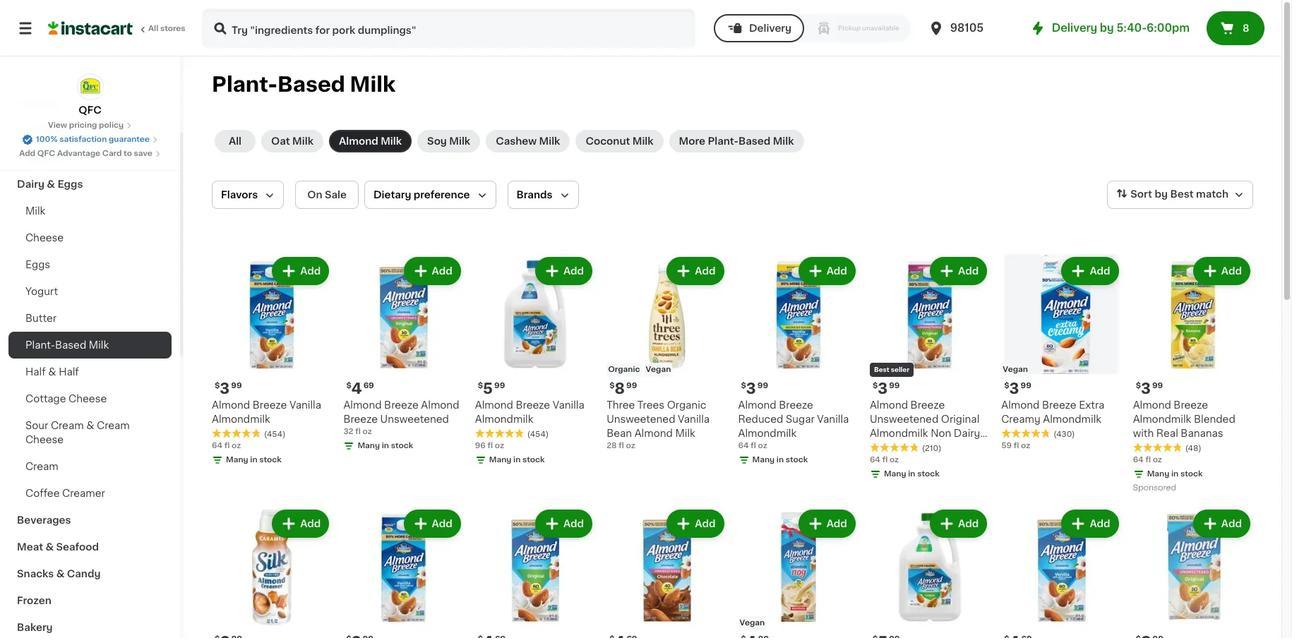 Task type: vqa. For each thing, say whether or not it's contained in the screenshot.
preference
yes



Task type: describe. For each thing, give the bounding box(es) containing it.
oat
[[271, 136, 290, 146]]

all for all stores
[[148, 25, 158, 32]]

$ 3 99 for almond breeze unsweetened original almondmilk non dairy milk alternative
[[873, 382, 900, 397]]

frozen link
[[8, 588, 172, 615]]

99 inside $ 5 99
[[495, 382, 505, 390]]

almondmilk inside almond breeze reduced sugar vanilla almondmilk 64 fl oz
[[739, 429, 797, 439]]

brands
[[517, 190, 553, 200]]

three trees organic unsweetened vanilla bean almond milk 28 fl oz
[[607, 401, 710, 450]]

instacart logo image
[[48, 20, 133, 37]]

& for seafood
[[46, 543, 54, 552]]

product group containing 4
[[344, 254, 464, 455]]

64 fl oz for almond breeze vanilla almondmilk
[[212, 443, 241, 450]]

by for sort
[[1155, 189, 1169, 199]]

creamer
[[62, 489, 105, 499]]

beverages
[[17, 516, 71, 526]]

view pricing policy
[[48, 122, 124, 129]]

2 horizontal spatial vegan
[[1003, 366, 1029, 374]]

oz inside 'three trees organic unsweetened vanilla bean almond milk 28 fl oz'
[[626, 443, 636, 450]]

3 for almond breeze reduced sugar vanilla almondmilk
[[747, 382, 756, 397]]

bean
[[607, 429, 632, 439]]

produce link
[[8, 144, 172, 171]]

add qfc advantage card to save link
[[19, 148, 161, 160]]

sour cream & cream cheese link
[[8, 413, 172, 454]]

cream down cottage cheese at the bottom of page
[[51, 421, 84, 431]]

preference
[[414, 190, 470, 200]]

best for best seller
[[875, 367, 890, 373]]

1 $ from the left
[[215, 382, 220, 390]]

fl inside 'three trees organic unsweetened vanilla bean almond milk 28 fl oz'
[[619, 443, 624, 450]]

2 horizontal spatial based
[[739, 136, 771, 146]]

6 99 from the left
[[1021, 382, 1032, 390]]

almond breeze almond breeze unsweetened 32 fl oz
[[344, 401, 460, 436]]

oz inside almond breeze reduced sugar vanilla almondmilk 64 fl oz
[[758, 443, 768, 450]]

cashew milk
[[496, 136, 561, 146]]

coffee creamer
[[25, 489, 105, 499]]

almond breeze reduced sugar vanilla almondmilk 64 fl oz
[[739, 401, 849, 450]]

creamy
[[1002, 415, 1041, 425]]

brands button
[[508, 181, 579, 209]]

bakery link
[[8, 615, 172, 639]]

yogurt
[[25, 287, 58, 297]]

59
[[1002, 443, 1012, 450]]

2 vertical spatial based
[[55, 341, 86, 350]]

dairy & eggs
[[17, 179, 83, 189]]

& for eggs
[[47, 179, 55, 189]]

almondmilk inside almond breeze extra creamy almondmilk
[[1044, 415, 1102, 425]]

milk inside almond breeze unsweetened original almondmilk non dairy milk alternative
[[870, 443, 890, 453]]

more
[[679, 136, 706, 146]]

coconut milk
[[586, 136, 654, 146]]

unsweetened inside almond breeze almond breeze unsweetened 32 fl oz
[[381, 415, 449, 425]]

unsweetened inside almond breeze unsweetened original almondmilk non dairy milk alternative
[[870, 415, 939, 425]]

almond inside almond breeze unsweetened original almondmilk non dairy milk alternative
[[870, 401, 909, 411]]

flavors
[[221, 190, 258, 200]]

100%
[[36, 136, 58, 143]]

oz inside almond breeze almond breeze unsweetened 32 fl oz
[[363, 428, 372, 436]]

98105
[[951, 23, 984, 33]]

best match
[[1171, 189, 1229, 199]]

save
[[134, 150, 152, 158]]

6:00pm
[[1147, 23, 1190, 33]]

32
[[344, 428, 354, 436]]

on
[[307, 190, 323, 200]]

snacks
[[17, 569, 54, 579]]

soy milk
[[427, 136, 471, 146]]

stores
[[160, 25, 186, 32]]

oat milk
[[271, 136, 314, 146]]

cottage cheese link
[[8, 386, 172, 413]]

dairy & eggs link
[[8, 171, 172, 198]]

cashew
[[496, 136, 537, 146]]

$ 5 99
[[478, 382, 505, 397]]

half & half link
[[8, 359, 172, 386]]

1 vertical spatial plant-
[[708, 136, 739, 146]]

candy
[[67, 569, 101, 579]]

almond breeze unsweetened original almondmilk non dairy milk alternative
[[870, 401, 981, 453]]

1 horizontal spatial plant-based milk
[[212, 74, 396, 95]]

1 99 from the left
[[231, 382, 242, 390]]

meat
[[17, 543, 43, 552]]

breeze inside almond breeze almondmilk blended with real bananas
[[1174, 401, 1209, 411]]

(48)
[[1186, 445, 1202, 453]]

guarantee
[[109, 136, 150, 143]]

almond inside 'three trees organic unsweetened vanilla bean almond milk 28 fl oz'
[[635, 429, 673, 439]]

more plant-based milk
[[679, 136, 795, 146]]

snacks & candy
[[17, 569, 101, 579]]

flavors button
[[212, 181, 284, 209]]

butter
[[25, 314, 57, 324]]

delivery for delivery
[[750, 23, 792, 33]]

$ 4 69
[[346, 382, 374, 397]]

96 fl oz
[[475, 443, 504, 450]]

soy milk link
[[418, 130, 481, 153]]

$ inside '$ 8 99'
[[610, 382, 615, 390]]

soy
[[427, 136, 447, 146]]

8 inside button
[[1243, 23, 1250, 33]]

eggs link
[[8, 252, 172, 278]]

0 horizontal spatial vegan
[[646, 366, 671, 374]]

3 for almond breeze unsweetened original almondmilk non dairy milk alternative
[[878, 382, 888, 397]]

add inside add qfc advantage card to save "link"
[[19, 150, 35, 158]]

coconut
[[586, 136, 630, 146]]

almond milk
[[339, 136, 402, 146]]

3 for almond breeze vanilla almondmilk
[[220, 382, 230, 397]]

coffee
[[25, 489, 60, 499]]

sort by
[[1131, 189, 1169, 199]]

advantage
[[57, 150, 100, 158]]

$ 8 99
[[610, 382, 637, 397]]

best for best match
[[1171, 189, 1194, 199]]

delivery by 5:40-6:00pm link
[[1030, 20, 1190, 37]]

delivery by 5:40-6:00pm
[[1053, 23, 1190, 33]]

cream link
[[8, 454, 172, 480]]

almond breeze extra creamy almondmilk
[[1002, 401, 1105, 425]]

dietary preference
[[374, 190, 470, 200]]

breeze inside almond breeze extra creamy almondmilk
[[1043, 401, 1077, 411]]

98105 button
[[928, 8, 1013, 48]]

1 horizontal spatial based
[[278, 74, 345, 95]]

Best match Sort by field
[[1108, 181, 1254, 209]]

cheese inside cottage cheese link
[[69, 394, 107, 404]]

64 fl oz for almond breeze almondmilk blended with real bananas
[[1134, 457, 1163, 464]]

cottage cheese
[[25, 394, 107, 404]]

$ inside $ 4 69
[[346, 382, 352, 390]]

with
[[1134, 429, 1155, 439]]

more plant-based milk link
[[669, 130, 804, 153]]

view
[[48, 122, 67, 129]]

almond inside almond breeze almondmilk blended with real bananas
[[1134, 401, 1172, 411]]

almond breeze vanilla almondmilk for 5
[[475, 401, 585, 425]]

dietary preference button
[[365, 181, 496, 209]]

cream up coffee
[[25, 462, 58, 472]]

1 half from the left
[[25, 367, 46, 377]]

policy
[[99, 122, 124, 129]]

bakery
[[17, 623, 53, 633]]

seller
[[891, 367, 910, 373]]

milk inside 'three trees organic unsweetened vanilla bean almond milk 28 fl oz'
[[676, 429, 696, 439]]

sour cream & cream cheese
[[25, 421, 130, 445]]

cream down cottage cheese link on the left of the page
[[97, 421, 130, 431]]



Task type: locate. For each thing, give the bounding box(es) containing it.
card
[[102, 150, 122, 158]]

$ 3 99 for almond breeze almondmilk blended with real bananas
[[1136, 382, 1164, 397]]

cheese link
[[8, 225, 172, 252]]

fl
[[355, 428, 361, 436], [224, 443, 230, 450], [488, 443, 493, 450], [619, 443, 624, 450], [751, 443, 757, 450], [1014, 443, 1020, 450], [883, 457, 888, 464], [1146, 457, 1152, 464]]

2 $ 3 99 from the left
[[741, 382, 769, 397]]

& inside dairy & eggs link
[[47, 179, 55, 189]]

plant-based milk up the oat milk
[[212, 74, 396, 95]]

plant- down butter
[[25, 341, 55, 350]]

& for half
[[48, 367, 56, 377]]

& inside 'meat & seafood' link
[[46, 543, 54, 552]]

frozen
[[17, 596, 51, 606]]

1 vertical spatial based
[[739, 136, 771, 146]]

1 vertical spatial by
[[1155, 189, 1169, 199]]

2 horizontal spatial 64 fl oz
[[1134, 457, 1163, 464]]

0 horizontal spatial 64 fl oz
[[212, 443, 241, 450]]

qfc down 100%
[[37, 150, 55, 158]]

best left seller
[[875, 367, 890, 373]]

cashew milk link
[[486, 130, 570, 153]]

4
[[352, 382, 362, 397]]

based up the oat milk
[[278, 74, 345, 95]]

2 almond breeze vanilla almondmilk from the left
[[475, 401, 585, 425]]

2 $ from the left
[[346, 382, 352, 390]]

almond inside almond breeze extra creamy almondmilk
[[1002, 401, 1040, 411]]

3 for almond breeze extra creamy almondmilk
[[1010, 382, 1020, 397]]

plant-
[[212, 74, 278, 95], [708, 136, 739, 146], [25, 341, 55, 350]]

0 horizontal spatial organic
[[608, 366, 640, 374]]

5 $ from the left
[[741, 382, 747, 390]]

0 horizontal spatial half
[[25, 367, 46, 377]]

unsweetened inside 'three trees organic unsweetened vanilla bean almond milk 28 fl oz'
[[607, 415, 676, 425]]

0 vertical spatial 8
[[1243, 23, 1250, 33]]

1 vertical spatial cheese
[[69, 394, 107, 404]]

0 horizontal spatial plant-
[[25, 341, 55, 350]]

0 vertical spatial by
[[1101, 23, 1115, 33]]

all left stores
[[148, 25, 158, 32]]

cheese inside cheese link
[[25, 233, 64, 243]]

1 vertical spatial best
[[875, 367, 890, 373]]

dairy down produce
[[17, 179, 44, 189]]

5 3 from the left
[[1142, 382, 1152, 397]]

2 unsweetened from the left
[[607, 415, 676, 425]]

cottage
[[25, 394, 66, 404]]

1 vertical spatial 8
[[615, 382, 625, 397]]

0 horizontal spatial eggs
[[25, 260, 50, 270]]

0 vertical spatial cheese
[[25, 233, 64, 243]]

best inside field
[[1171, 189, 1194, 199]]

all stores
[[148, 25, 186, 32]]

3 3 from the left
[[878, 382, 888, 397]]

1 horizontal spatial delivery
[[1053, 23, 1098, 33]]

add button
[[274, 259, 328, 284], [405, 259, 460, 284], [537, 259, 591, 284], [669, 259, 723, 284], [800, 259, 855, 284], [932, 259, 986, 284], [1064, 259, 1118, 284], [1195, 259, 1250, 284], [274, 512, 328, 537], [405, 512, 460, 537], [537, 512, 591, 537], [669, 512, 723, 537], [800, 512, 855, 537], [932, 512, 986, 537], [1064, 512, 1118, 537], [1195, 512, 1250, 537]]

8 $ from the left
[[1136, 382, 1142, 390]]

& left candy
[[56, 569, 65, 579]]

(430)
[[1054, 431, 1076, 439]]

dairy inside almond breeze unsweetened original almondmilk non dairy milk alternative
[[954, 429, 981, 439]]

64 for almond breeze vanilla almondmilk
[[212, 443, 223, 450]]

bananas
[[1181, 429, 1224, 439]]

almond breeze vanilla almondmilk
[[212, 401, 321, 425], [475, 401, 585, 425]]

butter link
[[8, 305, 172, 332]]

sponsored badge image
[[1134, 485, 1176, 493]]

1 vertical spatial all
[[229, 136, 242, 146]]

0 vertical spatial eggs
[[57, 179, 83, 189]]

7 99 from the left
[[1153, 382, 1164, 390]]

$ inside $ 5 99
[[478, 382, 483, 390]]

snacks & candy link
[[8, 561, 172, 588]]

delivery button
[[714, 14, 805, 42]]

1 horizontal spatial all
[[229, 136, 242, 146]]

& down cottage cheese link on the left of the page
[[86, 421, 94, 431]]

1 horizontal spatial organic
[[667, 401, 707, 411]]

by inside the 'best match sort by' field
[[1155, 189, 1169, 199]]

to
[[124, 150, 132, 158]]

0 vertical spatial organic
[[608, 366, 640, 374]]

Search field
[[203, 10, 694, 47]]

dairy down original
[[954, 429, 981, 439]]

recipes link
[[8, 90, 172, 117]]

1 horizontal spatial plant-
[[212, 74, 278, 95]]

breeze inside almond breeze reduced sugar vanilla almondmilk 64 fl oz
[[779, 401, 814, 411]]

coffee creamer link
[[8, 480, 172, 507]]

all stores link
[[48, 8, 187, 48]]

& up cottage
[[48, 367, 56, 377]]

eggs down the advantage
[[57, 179, 83, 189]]

4 $ 3 99 from the left
[[1005, 382, 1032, 397]]

3 unsweetened from the left
[[870, 415, 939, 425]]

0 horizontal spatial delivery
[[750, 23, 792, 33]]

1 vertical spatial dairy
[[954, 429, 981, 439]]

meat & seafood link
[[8, 534, 172, 561]]

seafood
[[56, 543, 99, 552]]

& inside sour cream & cream cheese
[[86, 421, 94, 431]]

qfc
[[79, 105, 102, 115], [37, 150, 55, 158]]

add qfc advantage card to save
[[19, 150, 152, 158]]

sugar
[[786, 415, 815, 425]]

non
[[931, 429, 952, 439]]

by left 5:40-
[[1101, 23, 1115, 33]]

1 3 from the left
[[220, 382, 230, 397]]

reduced
[[739, 415, 784, 425]]

2 (454) from the left
[[528, 431, 549, 439]]

plant-based milk up half & half
[[25, 341, 109, 350]]

half up cottage cheese at the bottom of page
[[59, 367, 79, 377]]

2 horizontal spatial unsweetened
[[870, 415, 939, 425]]

0 horizontal spatial by
[[1101, 23, 1115, 33]]

based up half & half
[[55, 341, 86, 350]]

breeze
[[253, 401, 287, 411], [384, 401, 419, 411], [516, 401, 550, 411], [779, 401, 814, 411], [911, 401, 945, 411], [1043, 401, 1077, 411], [1174, 401, 1209, 411], [344, 415, 378, 425]]

1 horizontal spatial eggs
[[57, 179, 83, 189]]

1 almond breeze vanilla almondmilk from the left
[[212, 401, 321, 425]]

64 fl oz
[[212, 443, 241, 450], [870, 457, 899, 464], [1134, 457, 1163, 464]]

$ 3 99 for almond breeze vanilla almondmilk
[[215, 382, 242, 397]]

breeze inside almond breeze unsweetened original almondmilk non dairy milk alternative
[[911, 401, 945, 411]]

1 horizontal spatial 8
[[1243, 23, 1250, 33]]

cheese inside sour cream & cream cheese
[[25, 435, 64, 445]]

fl inside almond breeze reduced sugar vanilla almondmilk 64 fl oz
[[751, 443, 757, 450]]

half up cottage
[[25, 367, 46, 377]]

4 3 from the left
[[1010, 382, 1020, 397]]

64 inside almond breeze reduced sugar vanilla almondmilk 64 fl oz
[[739, 443, 749, 450]]

original
[[942, 415, 980, 425]]

1 $ 3 99 from the left
[[215, 382, 242, 397]]

1 horizontal spatial vegan
[[740, 619, 765, 627]]

lists link
[[8, 40, 172, 68]]

almondmilk inside almond breeze unsweetened original almondmilk non dairy milk alternative
[[870, 429, 929, 439]]

1 horizontal spatial dairy
[[954, 429, 981, 439]]

5 $ 3 99 from the left
[[1136, 382, 1164, 397]]

0 vertical spatial qfc
[[79, 105, 102, 115]]

0 horizontal spatial (454)
[[264, 431, 286, 439]]

best left match
[[1171, 189, 1194, 199]]

0 horizontal spatial unsweetened
[[381, 415, 449, 425]]

6 $ from the left
[[873, 382, 878, 390]]

in
[[382, 443, 389, 450], [250, 457, 258, 464], [514, 457, 521, 464], [777, 457, 784, 464], [909, 471, 916, 479], [1172, 471, 1179, 479]]

cheese down 'half & half' link
[[69, 394, 107, 404]]

almond breeze vanilla almondmilk for 3
[[212, 401, 321, 425]]

organic
[[608, 366, 640, 374], [667, 401, 707, 411]]

blended
[[1195, 415, 1236, 425]]

qfc inside qfc link
[[79, 105, 102, 115]]

all for all
[[229, 136, 242, 146]]

vanilla inside almond breeze reduced sugar vanilla almondmilk 64 fl oz
[[818, 415, 849, 425]]

qfc link
[[77, 73, 104, 117]]

28
[[607, 443, 617, 450]]

organic up '$ 8 99'
[[608, 366, 640, 374]]

& inside 'half & half' link
[[48, 367, 56, 377]]

0 vertical spatial plant-
[[212, 74, 278, 95]]

many
[[358, 443, 380, 450], [226, 457, 248, 464], [489, 457, 512, 464], [753, 457, 775, 464], [884, 471, 907, 479], [1148, 471, 1170, 479]]

satisfaction
[[59, 136, 107, 143]]

2 99 from the left
[[495, 382, 505, 390]]

0 horizontal spatial based
[[55, 341, 86, 350]]

0 horizontal spatial dairy
[[17, 179, 44, 189]]

2 vertical spatial cheese
[[25, 435, 64, 445]]

almondmilk inside almond breeze almondmilk blended with real bananas
[[1134, 415, 1192, 425]]

many in stock
[[358, 443, 413, 450], [226, 457, 282, 464], [489, 457, 545, 464], [753, 457, 808, 464], [884, 471, 940, 479], [1148, 471, 1204, 479]]

coconut milk link
[[576, 130, 664, 153]]

based
[[278, 74, 345, 95], [739, 136, 771, 146], [55, 341, 86, 350]]

cheese down sour
[[25, 435, 64, 445]]

0 vertical spatial based
[[278, 74, 345, 95]]

8
[[1243, 23, 1250, 33], [615, 382, 625, 397]]

qfc up view pricing policy link
[[79, 105, 102, 115]]

fl inside almond breeze almond breeze unsweetened 32 fl oz
[[355, 428, 361, 436]]

64 fl oz for almond breeze unsweetened original almondmilk non dairy milk alternative
[[870, 457, 899, 464]]

by right sort
[[1155, 189, 1169, 199]]

(454) for 3
[[264, 431, 286, 439]]

milk
[[350, 74, 396, 95], [293, 136, 314, 146], [381, 136, 402, 146], [450, 136, 471, 146], [539, 136, 561, 146], [633, 136, 654, 146], [773, 136, 795, 146], [25, 206, 45, 216], [89, 341, 109, 350], [676, 429, 696, 439], [870, 443, 890, 453]]

organic right the trees
[[667, 401, 707, 411]]

1 horizontal spatial best
[[1171, 189, 1194, 199]]

100% satisfaction guarantee
[[36, 136, 150, 143]]

1 horizontal spatial half
[[59, 367, 79, 377]]

all inside all stores link
[[148, 25, 158, 32]]

vanilla inside 'three trees organic unsweetened vanilla bean almond milk 28 fl oz'
[[678, 415, 710, 425]]

almond milk link
[[329, 130, 412, 153]]

1 (454) from the left
[[264, 431, 286, 439]]

1 horizontal spatial unsweetened
[[607, 415, 676, 425]]

1 vertical spatial organic
[[667, 401, 707, 411]]

by for delivery
[[1101, 23, 1115, 33]]

unsweetened
[[381, 415, 449, 425], [607, 415, 676, 425], [870, 415, 939, 425]]

1 horizontal spatial almond breeze vanilla almondmilk
[[475, 401, 585, 425]]

& for candy
[[56, 569, 65, 579]]

(210)
[[923, 445, 942, 453]]

stock
[[391, 443, 413, 450], [259, 457, 282, 464], [523, 457, 545, 464], [786, 457, 808, 464], [918, 471, 940, 479], [1181, 471, 1204, 479]]

vegan button
[[739, 508, 859, 639]]

three
[[607, 401, 635, 411]]

$ 3 99 for almond breeze extra creamy almondmilk
[[1005, 382, 1032, 397]]

vegan inside button
[[740, 619, 765, 627]]

1 vertical spatial plant-based milk
[[25, 341, 109, 350]]

qfc logo image
[[77, 73, 104, 100]]

(454) for 5
[[528, 431, 549, 439]]

0 vertical spatial dairy
[[17, 179, 44, 189]]

7 $ from the left
[[1005, 382, 1010, 390]]

milk link
[[8, 198, 172, 225]]

4 $ from the left
[[610, 382, 615, 390]]

plant- right more
[[708, 136, 739, 146]]

1 unsweetened from the left
[[381, 415, 449, 425]]

0 vertical spatial best
[[1171, 189, 1194, 199]]

99 inside '$ 8 99'
[[627, 382, 637, 390]]

3 $ from the left
[[478, 382, 483, 390]]

1 horizontal spatial by
[[1155, 189, 1169, 199]]

almond
[[339, 136, 379, 146], [212, 401, 250, 411], [344, 401, 382, 411], [421, 401, 460, 411], [475, 401, 514, 411], [739, 401, 777, 411], [870, 401, 909, 411], [1002, 401, 1040, 411], [1134, 401, 1172, 411], [635, 429, 673, 439]]

5 99 from the left
[[890, 382, 900, 390]]

cheese up eggs link
[[25, 233, 64, 243]]

5:40-
[[1117, 23, 1147, 33]]

4 99 from the left
[[758, 382, 769, 390]]

3 $ 3 99 from the left
[[873, 382, 900, 397]]

on sale button
[[295, 181, 359, 209]]

1 horizontal spatial (454)
[[528, 431, 549, 439]]

dairy
[[17, 179, 44, 189], [954, 429, 981, 439]]

2 3 from the left
[[747, 382, 756, 397]]

1 horizontal spatial qfc
[[79, 105, 102, 115]]

based right more
[[739, 136, 771, 146]]

1 vertical spatial qfc
[[37, 150, 55, 158]]

lists
[[40, 49, 64, 59]]

view pricing policy link
[[48, 120, 132, 131]]

oat milk link
[[261, 130, 324, 153]]

plant-based milk link
[[8, 332, 172, 359]]

organic inside 'three trees organic unsweetened vanilla bean almond milk 28 fl oz'
[[667, 401, 707, 411]]

★★★★★
[[212, 429, 261, 439], [212, 429, 261, 439], [475, 429, 525, 439], [475, 429, 525, 439], [1002, 429, 1051, 439], [1002, 429, 1051, 439], [870, 443, 920, 453], [870, 443, 920, 453], [1134, 443, 1183, 453], [1134, 443, 1183, 453]]

0 horizontal spatial 8
[[615, 382, 625, 397]]

64 for almond breeze unsweetened original almondmilk non dairy milk alternative
[[870, 457, 881, 464]]

almond breeze almondmilk blended with real bananas
[[1134, 401, 1236, 439]]

& down produce
[[47, 179, 55, 189]]

product group containing 8
[[607, 254, 727, 452]]

oz
[[363, 428, 372, 436], [232, 443, 241, 450], [495, 443, 504, 450], [626, 443, 636, 450], [758, 443, 768, 450], [1022, 443, 1031, 450], [890, 457, 899, 464], [1153, 457, 1163, 464]]

all link
[[215, 130, 256, 153]]

0 vertical spatial plant-based milk
[[212, 74, 396, 95]]

delivery inside button
[[750, 23, 792, 33]]

64 for almond breeze almondmilk blended with real bananas
[[1134, 457, 1144, 464]]

service type group
[[714, 14, 911, 42]]

& right "meat"
[[46, 543, 54, 552]]

product group
[[212, 254, 332, 469], [344, 254, 464, 455], [475, 254, 596, 469], [607, 254, 727, 452], [739, 254, 859, 469], [870, 254, 991, 484], [1002, 254, 1122, 452], [1134, 254, 1254, 496], [212, 508, 332, 639], [344, 508, 464, 639], [475, 508, 596, 639], [607, 508, 727, 639], [739, 508, 859, 639], [870, 508, 991, 639], [1002, 508, 1122, 639], [1134, 508, 1254, 639]]

2 half from the left
[[59, 367, 79, 377]]

by inside delivery by 5:40-6:00pm link
[[1101, 23, 1115, 33]]

& inside snacks & candy link
[[56, 569, 65, 579]]

2 vertical spatial plant-
[[25, 341, 55, 350]]

almond inside almond breeze reduced sugar vanilla almondmilk 64 fl oz
[[739, 401, 777, 411]]

recipes
[[17, 99, 58, 109]]

0 horizontal spatial plant-based milk
[[25, 341, 109, 350]]

3 99 from the left
[[627, 382, 637, 390]]

cream
[[51, 421, 84, 431], [97, 421, 130, 431], [25, 462, 58, 472]]

$ 3 99 for almond breeze reduced sugar vanilla almondmilk
[[741, 382, 769, 397]]

1 vertical spatial eggs
[[25, 260, 50, 270]]

eggs up the yogurt at the left top
[[25, 260, 50, 270]]

match
[[1197, 189, 1229, 199]]

2 horizontal spatial plant-
[[708, 136, 739, 146]]

&
[[47, 179, 55, 189], [48, 367, 56, 377], [86, 421, 94, 431], [46, 543, 54, 552], [56, 569, 65, 579]]

pricing
[[69, 122, 97, 129]]

half
[[25, 367, 46, 377], [59, 367, 79, 377]]

59 fl oz
[[1002, 443, 1031, 450]]

0 horizontal spatial qfc
[[37, 150, 55, 158]]

all left oat
[[229, 136, 242, 146]]

0 vertical spatial all
[[148, 25, 158, 32]]

0 horizontal spatial almond breeze vanilla almondmilk
[[212, 401, 321, 425]]

product group containing 5
[[475, 254, 596, 469]]

0 horizontal spatial best
[[875, 367, 890, 373]]

3 for almond breeze almondmilk blended with real bananas
[[1142, 382, 1152, 397]]

0 horizontal spatial all
[[148, 25, 158, 32]]

delivery for delivery by 5:40-6:00pm
[[1053, 23, 1098, 33]]

plant- up the all link
[[212, 74, 278, 95]]

qfc inside add qfc advantage card to save "link"
[[37, 150, 55, 158]]

1 horizontal spatial 64 fl oz
[[870, 457, 899, 464]]

None search field
[[202, 8, 696, 48]]



